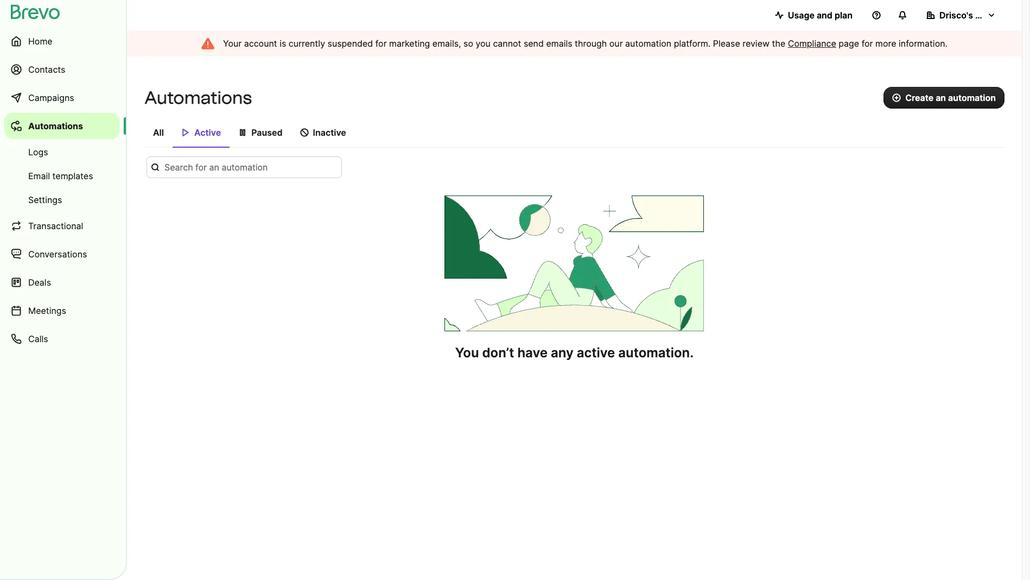 Task type: vqa. For each thing, say whether or not it's contained in the screenshot.
second this from the bottom
no



Task type: describe. For each thing, give the bounding box(es) containing it.
dxrbf image
[[300, 128, 309, 137]]

contacts
[[28, 64, 65, 75]]

usage
[[788, 10, 815, 21]]

emails,
[[433, 38, 461, 49]]

compliance
[[789, 38, 837, 49]]

inactive
[[313, 127, 346, 138]]

information.
[[899, 38, 948, 49]]

email
[[28, 171, 50, 181]]

calls
[[28, 333, 48, 344]]

create an automation
[[906, 92, 997, 103]]

currently
[[289, 38, 325, 49]]

you
[[476, 38, 491, 49]]

all
[[153, 127, 164, 138]]

create an automation button
[[884, 87, 1005, 109]]

account
[[244, 38, 277, 49]]

you don't have any active automation. tab panel
[[144, 156, 1005, 362]]

cannot
[[493, 38, 522, 49]]

email templates link
[[4, 165, 119, 187]]

contacts link
[[4, 56, 119, 83]]

paused
[[252, 127, 283, 138]]

send
[[524, 38, 544, 49]]

logs
[[28, 147, 48, 158]]

email templates
[[28, 171, 93, 181]]

platform.
[[674, 38, 711, 49]]

logs link
[[4, 141, 119, 163]]

don't
[[483, 345, 515, 361]]

any
[[551, 345, 574, 361]]

page
[[839, 38, 860, 49]]

active link
[[173, 122, 230, 148]]

is
[[280, 38, 286, 49]]

your account is currently suspended for marketing emails, so you cannot send emails through our automation platform. please review the compliance page for more information.
[[223, 38, 948, 49]]

home link
[[4, 28, 119, 54]]

your
[[223, 38, 242, 49]]

dxrbf image for paused
[[239, 128, 247, 137]]

so
[[464, 38, 474, 49]]

more
[[876, 38, 897, 49]]

tab list containing all
[[144, 122, 1005, 148]]

workflow-list-search-input search field
[[147, 156, 342, 178]]

drisco's drinks button
[[918, 4, 1005, 26]]

conversations link
[[4, 241, 119, 267]]

marketing
[[389, 38, 430, 49]]

compliance link
[[789, 37, 837, 50]]



Task type: locate. For each thing, give the bounding box(es) containing it.
conversations
[[28, 249, 87, 260]]

usage and plan
[[788, 10, 853, 21]]

dxrbf image left paused at the top left of the page
[[239, 128, 247, 137]]

dxrbf image left active
[[181, 128, 190, 137]]

automation inside button
[[949, 92, 997, 103]]

campaigns link
[[4, 85, 119, 111]]

and
[[817, 10, 833, 21]]

the
[[773, 38, 786, 49]]

automations link
[[4, 113, 119, 139]]

transactional link
[[4, 213, 119, 239]]

usage and plan button
[[767, 4, 862, 26]]

1 vertical spatial automation
[[949, 92, 997, 103]]

1 horizontal spatial dxrbf image
[[239, 128, 247, 137]]

all link
[[144, 122, 173, 147]]

drinks
[[976, 10, 1003, 21]]

meetings link
[[4, 298, 119, 324]]

0 vertical spatial automations
[[144, 87, 252, 108]]

active
[[577, 345, 616, 361]]

1 for from the left
[[376, 38, 387, 49]]

you don't have any active automation.
[[456, 345, 694, 361]]

deals
[[28, 277, 51, 288]]

our
[[610, 38, 623, 49]]

0 horizontal spatial dxrbf image
[[181, 128, 190, 137]]

active
[[194, 127, 221, 138]]

tab list
[[144, 122, 1005, 148]]

settings
[[28, 194, 62, 205]]

dxrbf image for active
[[181, 128, 190, 137]]

emails
[[547, 38, 573, 49]]

0 horizontal spatial automations
[[28, 121, 83, 131]]

1 vertical spatial automations
[[28, 121, 83, 131]]

inactive link
[[291, 122, 355, 147]]

you
[[456, 345, 479, 361]]

drisco's drinks
[[940, 10, 1003, 21]]

dxrbf image inside active link
[[181, 128, 190, 137]]

paused link
[[230, 122, 291, 147]]

1 horizontal spatial for
[[862, 38, 874, 49]]

meetings
[[28, 305, 66, 316]]

suspended
[[328, 38, 373, 49]]

automation.
[[619, 345, 694, 361]]

automation right 'our'
[[626, 38, 672, 49]]

automations up active
[[144, 87, 252, 108]]

for
[[376, 38, 387, 49], [862, 38, 874, 49]]

home
[[28, 36, 52, 47]]

have
[[518, 345, 548, 361]]

automations inside 'link'
[[28, 121, 83, 131]]

1 dxrbf image from the left
[[181, 128, 190, 137]]

dxrbf image
[[181, 128, 190, 137], [239, 128, 247, 137]]

campaigns
[[28, 92, 74, 103]]

transactional
[[28, 221, 83, 231]]

0 vertical spatial automation
[[626, 38, 672, 49]]

automation right an
[[949, 92, 997, 103]]

1 horizontal spatial automation
[[949, 92, 997, 103]]

0 horizontal spatial for
[[376, 38, 387, 49]]

create
[[906, 92, 934, 103]]

drisco's
[[940, 10, 974, 21]]

through
[[575, 38, 607, 49]]

automations
[[144, 87, 252, 108], [28, 121, 83, 131]]

plan
[[835, 10, 853, 21]]

deals link
[[4, 269, 119, 295]]

review
[[743, 38, 770, 49]]

0 horizontal spatial automation
[[626, 38, 672, 49]]

please
[[714, 38, 741, 49]]

automation
[[626, 38, 672, 49], [949, 92, 997, 103]]

2 for from the left
[[862, 38, 874, 49]]

automations up the logs link
[[28, 121, 83, 131]]

2 dxrbf image from the left
[[239, 128, 247, 137]]

settings link
[[4, 189, 119, 211]]

an
[[936, 92, 947, 103]]

dxrbf image inside paused link
[[239, 128, 247, 137]]

1 horizontal spatial automations
[[144, 87, 252, 108]]

for right page
[[862, 38, 874, 49]]

templates
[[52, 171, 93, 181]]

for left marketing
[[376, 38, 387, 49]]

calls link
[[4, 326, 119, 352]]



